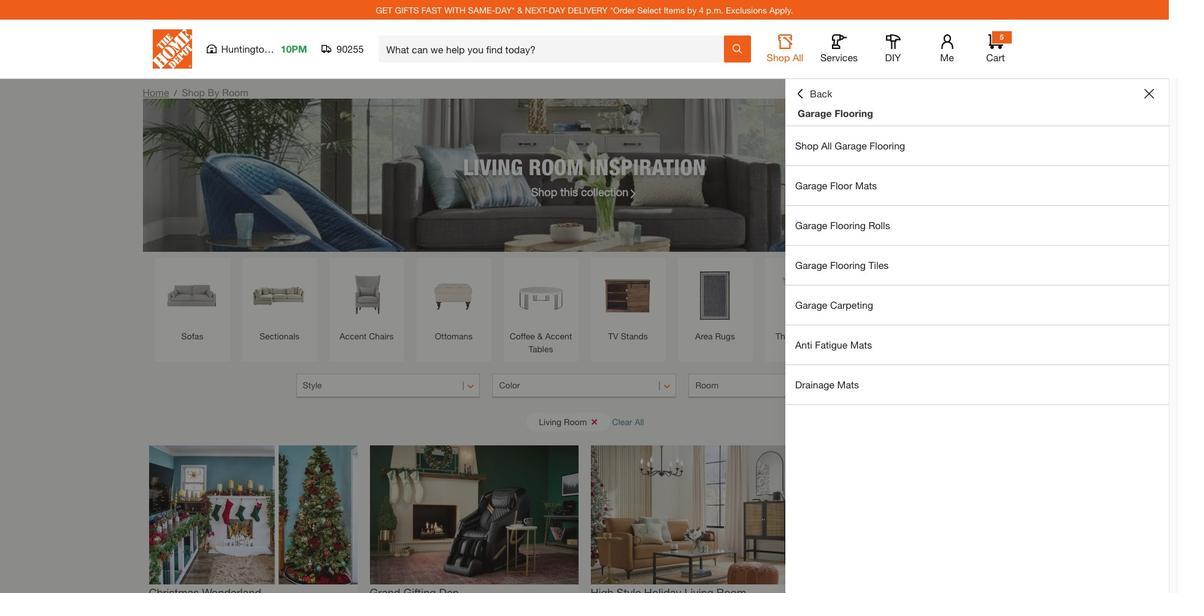Task type: locate. For each thing, give the bounding box(es) containing it.
garage up pillows
[[795, 299, 827, 311]]

& inside coffee & accent tables
[[537, 331, 543, 342]]

all
[[793, 52, 803, 63], [821, 140, 832, 152], [635, 417, 644, 427]]

flooring for garage flooring
[[835, 107, 873, 119]]

park
[[272, 43, 292, 55]]

1 horizontal spatial stretchy image image
[[370, 446, 578, 585]]

color
[[499, 380, 520, 391]]

curtains & drapes image
[[945, 264, 1008, 327]]

flooring for garage flooring tiles
[[830, 260, 866, 271]]

room down the area
[[695, 380, 719, 391]]

2 horizontal spatial stretchy image image
[[591, 446, 799, 585]]

accent inside coffee & accent tables
[[545, 331, 572, 342]]

2 accent from the left
[[545, 331, 572, 342]]

90255 button
[[322, 43, 364, 55]]

tv stands link
[[597, 264, 659, 343]]

tv stands image
[[597, 264, 659, 327]]

shop right /
[[182, 87, 205, 98]]

mats right drainage
[[837, 379, 859, 391]]

drainage
[[795, 379, 834, 391]]

1 vertical spatial all
[[821, 140, 832, 152]]

cart 5
[[986, 33, 1005, 63]]

drawer close image
[[1144, 89, 1154, 99]]

living for living room
[[539, 417, 561, 427]]

fast
[[421, 5, 442, 15]]

1 horizontal spatial accent
[[545, 331, 572, 342]]

What can we help you find today? search field
[[386, 36, 723, 62]]

tables
[[529, 344, 553, 355]]

carpeting
[[830, 299, 873, 311]]

garage inside 'link'
[[795, 299, 827, 311]]

garage for garage floor mats
[[795, 180, 827, 191]]

1 horizontal spatial living
[[539, 417, 561, 427]]

& right the day*
[[517, 5, 523, 15]]

0 horizontal spatial throw
[[776, 331, 799, 342]]

garage flooring rolls link
[[785, 206, 1169, 245]]

sectionals image
[[248, 264, 311, 327]]

room right the by
[[222, 87, 248, 98]]

1 vertical spatial &
[[537, 331, 543, 342]]

shop for shop this collection
[[531, 185, 557, 198]]

stretchy image image
[[149, 446, 357, 585], [370, 446, 578, 585], [591, 446, 799, 585]]

accent
[[340, 331, 367, 342], [545, 331, 572, 342]]

1 horizontal spatial throw
[[860, 331, 883, 342]]

0 vertical spatial mats
[[855, 180, 877, 191]]

1 horizontal spatial &
[[537, 331, 543, 342]]

clear
[[612, 417, 632, 427]]

pillows
[[802, 331, 829, 342]]

flooring up shop all garage flooring
[[835, 107, 873, 119]]

sofas
[[181, 331, 203, 342]]

fatigue
[[815, 339, 848, 351]]

same-
[[468, 5, 495, 15]]

1 vertical spatial mats
[[850, 339, 872, 351]]

shop inside button
[[767, 52, 790, 63]]

services button
[[819, 34, 859, 64]]

all inside button
[[793, 52, 803, 63]]

shop down garage flooring
[[795, 140, 818, 152]]

shop this collection
[[531, 185, 628, 198]]

diy
[[885, 52, 901, 63]]

cart
[[986, 52, 1005, 63]]

throw blankets
[[860, 331, 919, 342]]

throw pillows link
[[771, 264, 834, 343]]

0 vertical spatial all
[[793, 52, 803, 63]]

mats right fatigue
[[850, 339, 872, 351]]

shop down 'apply.'
[[767, 52, 790, 63]]

with
[[444, 5, 466, 15]]

all right "clear"
[[635, 417, 644, 427]]

mats right floor
[[855, 180, 877, 191]]

1 vertical spatial living
[[539, 417, 561, 427]]

tv
[[608, 331, 618, 342]]

2 throw from the left
[[860, 331, 883, 342]]

1 horizontal spatial all
[[793, 52, 803, 63]]

0 horizontal spatial &
[[517, 5, 523, 15]]

throw blankets image
[[858, 264, 921, 327]]

all for clear all
[[635, 417, 644, 427]]

blankets
[[886, 331, 919, 342]]

1 accent from the left
[[340, 331, 367, 342]]

shop all garage flooring link
[[785, 126, 1169, 166]]

0 horizontal spatial all
[[635, 417, 644, 427]]

garage for garage flooring tiles
[[795, 260, 827, 271]]

5
[[1000, 33, 1004, 42]]

4
[[699, 5, 704, 15]]

0 horizontal spatial living
[[463, 154, 523, 180]]

accent chairs image
[[335, 264, 398, 327]]

p.m.
[[706, 5, 723, 15]]

flooring left rolls
[[830, 220, 866, 231]]

menu
[[785, 126, 1169, 406]]

ottomans image
[[422, 264, 485, 327]]

sofas link
[[161, 264, 224, 343]]

back
[[810, 88, 832, 99]]

anti fatigue mats
[[795, 339, 872, 351]]

garage down 'garage floor mats'
[[795, 220, 827, 231]]

room up this in the top of the page
[[529, 154, 584, 180]]

0 horizontal spatial stretchy image image
[[149, 446, 357, 585]]

all for shop all
[[793, 52, 803, 63]]

garage up garage carpeting
[[795, 260, 827, 271]]

all inside menu
[[821, 140, 832, 152]]

0 horizontal spatial accent
[[340, 331, 367, 342]]

me button
[[927, 34, 967, 64]]

color button
[[492, 374, 676, 399]]

mats for anti fatigue mats
[[850, 339, 872, 351]]

area rugs link
[[684, 264, 746, 343]]

throw left blankets
[[860, 331, 883, 342]]

get gifts fast with same-day* & next-day delivery *order select items by 4 p.m. exclusions apply.
[[376, 5, 793, 15]]

garage for garage carpeting
[[795, 299, 827, 311]]

the home depot logo image
[[152, 29, 192, 69]]

shop inside menu
[[795, 140, 818, 152]]

flooring left tiles
[[830, 260, 866, 271]]

rugs
[[715, 331, 735, 342]]

all inside button
[[635, 417, 644, 427]]

throw for throw pillows
[[776, 331, 799, 342]]

&
[[517, 5, 523, 15], [537, 331, 543, 342]]

day
[[549, 5, 565, 15]]

shop all garage flooring
[[795, 140, 905, 152]]

floor
[[830, 180, 852, 191]]

rolls
[[868, 220, 890, 231]]

1 throw from the left
[[776, 331, 799, 342]]

home
[[143, 87, 169, 98]]

mats for garage floor mats
[[855, 180, 877, 191]]

living for living room inspiration
[[463, 154, 523, 180]]

living inside button
[[539, 417, 561, 427]]

room down color button at the bottom of the page
[[564, 417, 587, 427]]

menu containing shop all garage flooring
[[785, 126, 1169, 406]]

huntington park
[[221, 43, 292, 55]]

inspiration
[[590, 154, 706, 180]]

all down garage flooring
[[821, 140, 832, 152]]

shop left this in the top of the page
[[531, 185, 557, 198]]

accent up tables
[[545, 331, 572, 342]]

exclusions
[[726, 5, 767, 15]]

flooring for garage flooring rolls
[[830, 220, 866, 231]]

shop for shop all
[[767, 52, 790, 63]]

gifts
[[395, 5, 419, 15]]

garage
[[798, 107, 832, 119], [835, 140, 867, 152], [795, 180, 827, 191], [795, 220, 827, 231], [795, 260, 827, 271], [795, 299, 827, 311]]

shop all button
[[765, 34, 805, 64]]

garage flooring rolls
[[795, 220, 890, 231]]

area rugs image
[[684, 264, 746, 327]]

0 vertical spatial living
[[463, 154, 523, 180]]

sectionals link
[[248, 264, 311, 343]]

living
[[463, 154, 523, 180], [539, 417, 561, 427]]

2 vertical spatial mats
[[837, 379, 859, 391]]

2 horizontal spatial all
[[821, 140, 832, 152]]

chairs
[[369, 331, 394, 342]]

garage down back button
[[798, 107, 832, 119]]

0 vertical spatial &
[[517, 5, 523, 15]]

throw left pillows
[[776, 331, 799, 342]]

living room button
[[527, 413, 610, 432]]

room
[[222, 87, 248, 98], [529, 154, 584, 180], [695, 380, 719, 391], [564, 417, 587, 427]]

home link
[[143, 87, 169, 98]]

all up back button
[[793, 52, 803, 63]]

garage left floor
[[795, 180, 827, 191]]

select
[[637, 5, 661, 15]]

2 vertical spatial all
[[635, 417, 644, 427]]

accent left chairs
[[340, 331, 367, 342]]

& up tables
[[537, 331, 543, 342]]

style
[[303, 380, 322, 391]]



Task type: vqa. For each thing, say whether or not it's contained in the screenshot.
Home / Home Decor
no



Task type: describe. For each thing, give the bounding box(es) containing it.
garage carpeting
[[795, 299, 873, 311]]

area rugs
[[695, 331, 735, 342]]

this
[[560, 185, 578, 198]]

anti
[[795, 339, 812, 351]]

room inside room button
[[695, 380, 719, 391]]

living room inspiration
[[463, 154, 706, 180]]

1 stretchy image image from the left
[[149, 446, 357, 585]]

3 stretchy image image from the left
[[591, 446, 799, 585]]

2 stretchy image image from the left
[[370, 446, 578, 585]]

coffee & accent tables image
[[510, 264, 572, 327]]

all for shop all garage flooring
[[821, 140, 832, 152]]

home / shop by room
[[143, 87, 248, 98]]

drainage mats
[[795, 379, 859, 391]]

get
[[376, 5, 392, 15]]

flooring down garage flooring
[[870, 140, 905, 152]]

living room
[[539, 417, 587, 427]]

garage flooring tiles
[[795, 260, 889, 271]]

tv stands
[[608, 331, 648, 342]]

garage for garage flooring
[[798, 107, 832, 119]]

shop all
[[767, 52, 803, 63]]

clear all
[[612, 417, 644, 427]]

coffee & accent tables
[[510, 331, 572, 355]]

by
[[687, 5, 697, 15]]

stands
[[621, 331, 648, 342]]

garage carpeting link
[[785, 286, 1169, 325]]

garage down garage flooring
[[835, 140, 867, 152]]

drainage mats link
[[785, 366, 1169, 405]]

90255
[[337, 43, 364, 55]]

by
[[208, 87, 219, 98]]

garage for garage flooring rolls
[[795, 220, 827, 231]]

coffee & accent tables link
[[510, 264, 572, 356]]

items
[[664, 5, 685, 15]]

back button
[[795, 88, 832, 100]]

me
[[940, 52, 954, 63]]

throw pillows
[[776, 331, 829, 342]]

garage floor mats link
[[785, 166, 1169, 206]]

room button
[[689, 374, 873, 399]]

delivery
[[568, 5, 608, 15]]

next-
[[525, 5, 549, 15]]

feedback link image
[[1161, 207, 1178, 274]]

throw blankets link
[[858, 264, 921, 343]]

area
[[695, 331, 713, 342]]

shop this collection link
[[531, 184, 638, 200]]

10pm
[[281, 43, 307, 55]]

apply.
[[769, 5, 793, 15]]

garage flooring tiles link
[[785, 246, 1169, 285]]

collection
[[581, 185, 628, 198]]

sofas image
[[161, 264, 224, 327]]

sectionals
[[260, 331, 299, 342]]

coffee
[[510, 331, 535, 342]]

accent chairs link
[[335, 264, 398, 343]]

day*
[[495, 5, 515, 15]]

shop for shop all garage flooring
[[795, 140, 818, 152]]

throw for throw blankets
[[860, 331, 883, 342]]

accent chairs
[[340, 331, 394, 342]]

clear all button
[[612, 411, 644, 434]]

/
[[174, 88, 177, 98]]

style button
[[296, 374, 480, 399]]

huntington
[[221, 43, 270, 55]]

ottomans
[[435, 331, 473, 342]]

*order
[[610, 5, 635, 15]]

diy button
[[873, 34, 913, 64]]

garage flooring
[[798, 107, 873, 119]]

services
[[820, 52, 858, 63]]

ottomans link
[[422, 264, 485, 343]]

anti fatigue mats link
[[785, 326, 1169, 365]]

tiles
[[868, 260, 889, 271]]

room inside living room button
[[564, 417, 587, 427]]

throw pillows image
[[771, 264, 834, 327]]



